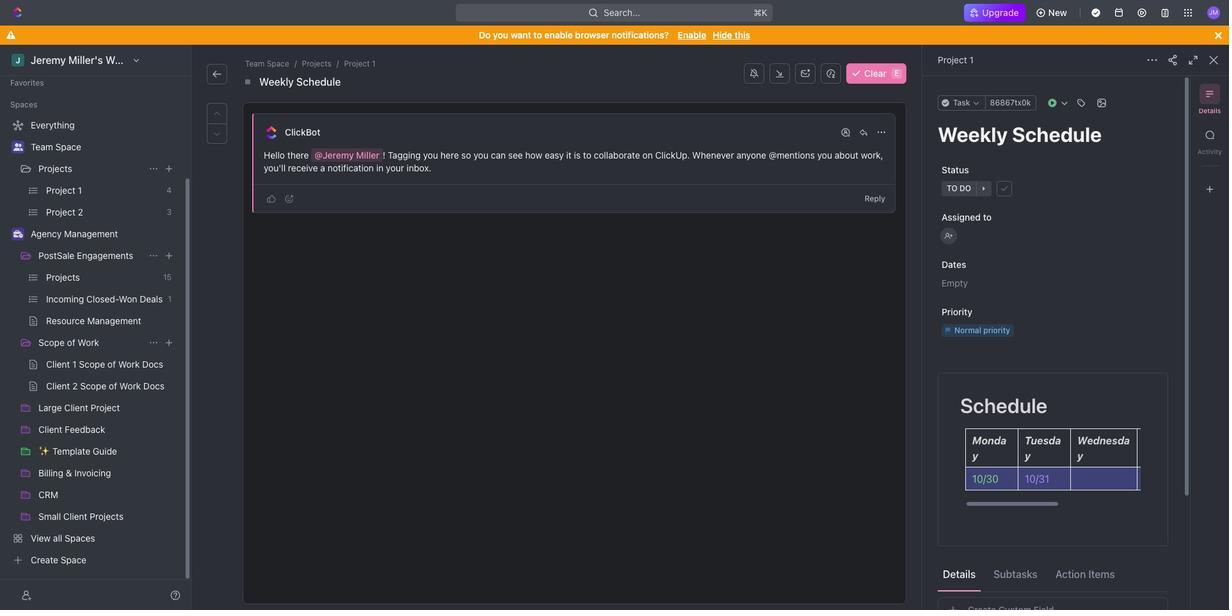 Task type: describe. For each thing, give the bounding box(es) containing it.
client inside the large client project link
[[64, 403, 88, 414]]

so
[[461, 150, 471, 161]]

assigned
[[942, 212, 981, 223]]

large client project link
[[38, 398, 177, 419]]

client inside the small client projects link
[[63, 512, 87, 523]]

engagements
[[77, 250, 133, 261]]

client for feedback
[[38, 425, 62, 435]]

to inside dropdown button
[[947, 184, 958, 193]]

team for team space
[[31, 142, 53, 152]]

project 2
[[46, 207, 83, 218]]

enable
[[678, 29, 707, 40]]

workspace
[[106, 54, 159, 66]]

10/31
[[1025, 474, 1050, 485]]

!
[[383, 150, 386, 161]]

projects down team space
[[38, 163, 72, 174]]

view
[[31, 533, 51, 544]]

empty
[[942, 278, 968, 289]]

priority
[[942, 307, 973, 318]]

incoming
[[46, 294, 84, 305]]

dates
[[942, 259, 967, 270]]

here
[[441, 150, 459, 161]]

you right do at the left of page
[[493, 29, 508, 40]]

e
[[895, 69, 899, 78]]

scope for 1
[[79, 359, 105, 370]]

wednesda y
[[1078, 435, 1130, 462]]

incoming closed-won deals link
[[46, 289, 163, 310]]

search...
[[604, 7, 641, 18]]

schedule inside "link"
[[297, 76, 341, 88]]

crm
[[38, 490, 58, 501]]

0 horizontal spatial project 1 link
[[46, 181, 162, 201]]

@jeremy
[[315, 150, 354, 161]]

won
[[119, 294, 137, 305]]

action items
[[1056, 569, 1115, 580]]

favorites
[[10, 78, 44, 88]]

there
[[287, 150, 309, 161]]

normal priority
[[955, 326, 1011, 335]]

inbox.
[[407, 163, 432, 174]]

client for 1
[[46, 359, 70, 370]]

work,
[[861, 150, 884, 161]]

2 horizontal spatial project 1 link
[[938, 54, 974, 65]]

normal
[[955, 326, 982, 335]]

large client project
[[38, 403, 120, 414]]

receive
[[288, 163, 318, 174]]

priority
[[984, 326, 1011, 335]]

✨
[[38, 446, 50, 457]]

15
[[163, 273, 172, 282]]

scope inside 'link'
[[38, 337, 65, 348]]

action items button
[[1051, 563, 1120, 586]]

projects up "incoming"
[[46, 272, 80, 283]]

weekly schedule
[[259, 76, 341, 88]]

invoicing
[[74, 468, 111, 479]]

upgrade
[[983, 7, 1019, 18]]

anyone
[[737, 150, 767, 161]]

do
[[960, 184, 972, 193]]

scope for 2
[[80, 381, 106, 392]]

in
[[376, 163, 384, 174]]

0 vertical spatial projects link
[[299, 58, 334, 70]]

new
[[1049, 7, 1067, 18]]

tree inside sidebar 'navigation'
[[5, 115, 179, 571]]

management for resource management
[[87, 316, 141, 327]]

small client projects
[[38, 512, 124, 523]]

normal priority button
[[938, 320, 1169, 343]]

clickbot button
[[284, 127, 321, 138]]

work inside scope of work 'link'
[[78, 337, 99, 348]]

@jeremy miller button
[[311, 149, 383, 162]]

spaces inside view all spaces link
[[65, 533, 95, 544]]

this
[[735, 29, 750, 40]]

whenever
[[693, 150, 734, 161]]

resource
[[46, 316, 85, 327]]

crm link
[[38, 485, 177, 506]]

work for 2
[[120, 381, 141, 392]]

template
[[52, 446, 90, 457]]

⌘k
[[754, 7, 768, 18]]

a
[[320, 163, 325, 174]]

notification
[[328, 163, 374, 174]]

work for 1
[[118, 359, 140, 370]]

create
[[31, 555, 58, 566]]

browser
[[575, 29, 610, 40]]

agency
[[31, 229, 62, 239]]

2 for project
[[78, 207, 83, 218]]

sidebar navigation
[[0, 45, 194, 611]]

do you want to enable browser notifications? enable hide this
[[479, 29, 750, 40]]

projects down crm link
[[90, 512, 124, 523]]

jm button
[[1204, 3, 1224, 23]]

jeremy miller's workspace, , element
[[12, 54, 24, 67]]

1 / from the left
[[295, 59, 297, 69]]

user group image
[[13, 143, 23, 151]]

space for team space
[[55, 142, 81, 152]]

easy
[[545, 150, 564, 161]]

tuesda y
[[1025, 435, 1061, 462]]

@mentions
[[769, 150, 815, 161]]

postsale
[[38, 250, 74, 261]]

wednesda
[[1078, 435, 1130, 447]]

collaborate
[[594, 150, 640, 161]]

1 horizontal spatial project 1
[[938, 54, 974, 65]]

clickbot
[[285, 127, 320, 138]]

! tagging you here so you can see how easy it is to collaborate on clickup. whenever anyone @mentions you about work, you'll receive a notification in your inbox.
[[264, 150, 886, 174]]

large
[[38, 403, 62, 414]]

details inside task sidebar navigation "tab list"
[[1199, 107, 1221, 115]]



Task type: vqa. For each thing, say whether or not it's contained in the screenshot.
listing
no



Task type: locate. For each thing, give the bounding box(es) containing it.
1 vertical spatial of
[[108, 359, 116, 370]]

2 vertical spatial of
[[109, 381, 117, 392]]

client up large
[[46, 381, 70, 392]]

0 horizontal spatial spaces
[[10, 100, 37, 110]]

create space
[[31, 555, 86, 566]]

of
[[67, 337, 75, 348], [108, 359, 116, 370], [109, 381, 117, 392]]

team space
[[31, 142, 81, 152]]

small
[[38, 512, 61, 523]]

space
[[267, 59, 289, 69], [55, 142, 81, 152], [61, 555, 86, 566]]

0 vertical spatial team
[[245, 59, 265, 69]]

spaces
[[10, 100, 37, 110], [65, 533, 95, 544]]

0 vertical spatial scope
[[38, 337, 65, 348]]

of up the client 2 scope of work docs link on the left bottom of the page
[[108, 359, 116, 370]]

docs for client 2 scope of work docs
[[143, 381, 165, 392]]

0 vertical spatial management
[[64, 229, 118, 239]]

spaces down small client projects
[[65, 533, 95, 544]]

enable
[[545, 29, 573, 40]]

tuesda
[[1025, 435, 1061, 447]]

1 vertical spatial project 1
[[46, 185, 82, 196]]

scope down 'resource'
[[38, 337, 65, 348]]

/
[[295, 59, 297, 69], [337, 59, 339, 69]]

how
[[525, 150, 543, 161]]

guide
[[93, 446, 117, 457]]

space down view all spaces
[[61, 555, 86, 566]]

0 vertical spatial docs
[[142, 359, 163, 370]]

task button
[[938, 95, 986, 111]]

client feedback link
[[38, 420, 177, 441]]

1 horizontal spatial details
[[1199, 107, 1221, 115]]

of down client 1 scope of work docs link on the bottom left of page
[[109, 381, 117, 392]]

1 y from the left
[[973, 451, 979, 462]]

project
[[938, 54, 967, 65], [344, 59, 370, 69], [46, 185, 75, 196], [46, 207, 75, 218], [91, 403, 120, 414]]

tree containing everything
[[5, 115, 179, 571]]

of down 'resource'
[[67, 337, 75, 348]]

of for 1
[[108, 359, 116, 370]]

3 y from the left
[[1078, 451, 1084, 462]]

0 vertical spatial team space link
[[243, 58, 292, 70]]

1 vertical spatial spaces
[[65, 533, 95, 544]]

subtasks
[[994, 569, 1038, 580]]

view all spaces
[[31, 533, 95, 544]]

0 vertical spatial spaces
[[10, 100, 37, 110]]

space down everything
[[55, 142, 81, 152]]

1 vertical spatial management
[[87, 316, 141, 327]]

management down incoming closed-won deals 1
[[87, 316, 141, 327]]

0 horizontal spatial team space link
[[31, 137, 177, 158]]

1 horizontal spatial team space link
[[243, 58, 292, 70]]

miller's
[[68, 54, 103, 66]]

to inside ! tagging you here so you can see how easy it is to collaborate on clickup. whenever anyone @mentions you about work, you'll receive a notification in your inbox.
[[583, 150, 592, 161]]

2 inside project 2 link
[[78, 207, 83, 218]]

Edit task name text field
[[938, 122, 1169, 147]]

assigned to
[[942, 212, 992, 223]]

you left about
[[818, 150, 833, 161]]

client down scope of work
[[46, 359, 70, 370]]

management for agency management
[[64, 229, 118, 239]]

your
[[386, 163, 404, 174]]

of for 2
[[109, 381, 117, 392]]

y
[[973, 451, 979, 462], [1025, 451, 1031, 462], [1078, 451, 1084, 462]]

project 1 link up weekly schedule "link"
[[342, 58, 378, 70]]

y inside wednesda y
[[1078, 451, 1084, 462]]

project 1 inside tree
[[46, 185, 82, 196]]

client
[[46, 359, 70, 370], [46, 381, 70, 392], [64, 403, 88, 414], [38, 425, 62, 435], [63, 512, 87, 523]]

0 horizontal spatial y
[[973, 451, 979, 462]]

✨ template guide
[[38, 446, 117, 457]]

agency management link
[[31, 224, 177, 245]]

client 1 scope of work docs
[[46, 359, 163, 370]]

2 vertical spatial projects link
[[46, 268, 158, 288]]

tagging
[[388, 150, 421, 161]]

billing & invoicing link
[[38, 464, 177, 484]]

1 horizontal spatial spaces
[[65, 533, 95, 544]]

everything link
[[5, 115, 177, 136]]

work down resource management
[[78, 337, 99, 348]]

projects link up closed-
[[46, 268, 158, 288]]

notifications?
[[612, 29, 669, 40]]

projects up weekly schedule
[[302, 59, 332, 69]]

to right the want
[[534, 29, 542, 40]]

0 vertical spatial work
[[78, 337, 99, 348]]

miller
[[356, 150, 380, 161]]

resource management link
[[46, 311, 177, 332]]

client inside the client 2 scope of work docs link
[[46, 381, 70, 392]]

scope of work
[[38, 337, 99, 348]]

team space link down everything link
[[31, 137, 177, 158]]

all
[[53, 533, 62, 544]]

activity
[[1198, 148, 1223, 156]]

management up the postsale engagements link
[[64, 229, 118, 239]]

2
[[78, 207, 83, 218], [72, 381, 78, 392]]

projects link down team space
[[38, 159, 143, 179]]

2 / from the left
[[337, 59, 339, 69]]

work inside the client 2 scope of work docs link
[[120, 381, 141, 392]]

space up weekly
[[267, 59, 289, 69]]

1 vertical spatial projects link
[[38, 159, 143, 179]]

schedule down team space / projects / project 1
[[297, 76, 341, 88]]

project 1 link up project 2 link
[[46, 181, 162, 201]]

jeremy miller's workspace
[[31, 54, 159, 66]]

space for team space / projects / project 1
[[267, 59, 289, 69]]

schedule
[[297, 76, 341, 88], [961, 394, 1048, 418]]

y for monda y
[[973, 451, 979, 462]]

docs up the client 2 scope of work docs link on the left bottom of the page
[[142, 359, 163, 370]]

0 vertical spatial of
[[67, 337, 75, 348]]

resource management
[[46, 316, 141, 327]]

to left do
[[947, 184, 958, 193]]

0 horizontal spatial details
[[943, 569, 976, 580]]

billing
[[38, 468, 63, 479]]

2 for client
[[72, 381, 78, 392]]

y inside the monda y
[[973, 451, 979, 462]]

project 1 up project 2
[[46, 185, 82, 196]]

agency management
[[31, 229, 118, 239]]

team space link up weekly
[[243, 58, 292, 70]]

1
[[970, 54, 974, 65], [372, 59, 376, 69], [78, 185, 82, 196], [168, 295, 172, 304], [72, 359, 77, 370]]

on
[[643, 150, 653, 161]]

client feedback
[[38, 425, 105, 435]]

1 vertical spatial scope
[[79, 359, 105, 370]]

y for wednesda y
[[1078, 451, 1084, 462]]

3
[[167, 207, 172, 217]]

y down tuesda
[[1025, 451, 1031, 462]]

subtasks button
[[989, 563, 1043, 586]]

0 horizontal spatial schedule
[[297, 76, 341, 88]]

project 1 link up 'task'
[[938, 54, 974, 65]]

2 up agency management
[[78, 207, 83, 218]]

feedback
[[65, 425, 105, 435]]

client up view all spaces
[[63, 512, 87, 523]]

projects link up weekly schedule
[[299, 58, 334, 70]]

project 1
[[938, 54, 974, 65], [46, 185, 82, 196]]

reply button
[[860, 191, 891, 207]]

team right the user group image
[[31, 142, 53, 152]]

client inside client feedback "link"
[[38, 425, 62, 435]]

you up the inbox.
[[423, 150, 438, 161]]

weekly schedule link
[[257, 74, 343, 90]]

client for 2
[[46, 381, 70, 392]]

details left subtasks button
[[943, 569, 976, 580]]

to right assigned
[[983, 212, 992, 223]]

0 vertical spatial 2
[[78, 207, 83, 218]]

2 y from the left
[[1025, 451, 1031, 462]]

see
[[508, 150, 523, 161]]

1 vertical spatial schedule
[[961, 394, 1048, 418]]

projects
[[302, 59, 332, 69], [38, 163, 72, 174], [46, 272, 80, 283], [90, 512, 124, 523]]

docs down client 1 scope of work docs link on the bottom left of page
[[143, 381, 165, 392]]

space for create space
[[61, 555, 86, 566]]

small client projects link
[[38, 507, 177, 528]]

1 horizontal spatial project 1 link
[[342, 58, 378, 70]]

you right so
[[474, 150, 489, 161]]

task sidebar navigation tab list
[[1196, 84, 1224, 200]]

1 vertical spatial team space link
[[31, 137, 177, 158]]

0 horizontal spatial /
[[295, 59, 297, 69]]

scope down the client 1 scope of work docs
[[80, 381, 106, 392]]

can
[[491, 150, 506, 161]]

1 horizontal spatial schedule
[[961, 394, 1048, 418]]

0 horizontal spatial project 1
[[46, 185, 82, 196]]

y for tuesda y
[[1025, 451, 1031, 462]]

0 vertical spatial project 1
[[938, 54, 974, 65]]

project 1 up 'task'
[[938, 54, 974, 65]]

postsale engagements link
[[38, 246, 143, 266]]

0 vertical spatial space
[[267, 59, 289, 69]]

team space / projects / project 1
[[245, 59, 376, 69]]

deals
[[140, 294, 163, 305]]

1 vertical spatial 2
[[72, 381, 78, 392]]

create space link
[[5, 551, 177, 571]]

1 vertical spatial docs
[[143, 381, 165, 392]]

1 vertical spatial details
[[943, 569, 976, 580]]

0 horizontal spatial team
[[31, 142, 53, 152]]

team for team space / projects / project 1
[[245, 59, 265, 69]]

project 2 link
[[46, 202, 162, 223]]

scope down scope of work 'link'
[[79, 359, 105, 370]]

1 horizontal spatial team
[[245, 59, 265, 69]]

jm
[[1210, 9, 1219, 16]]

client down large
[[38, 425, 62, 435]]

clear
[[865, 68, 887, 79]]

2 up "large client project"
[[72, 381, 78, 392]]

new button
[[1031, 3, 1075, 23]]

2 inside the client 2 scope of work docs link
[[72, 381, 78, 392]]

tree
[[5, 115, 179, 571]]

details inside button
[[943, 569, 976, 580]]

2 horizontal spatial y
[[1078, 451, 1084, 462]]

schedule up monda at the bottom of the page
[[961, 394, 1048, 418]]

0 vertical spatial details
[[1199, 107, 1221, 115]]

client inside client 1 scope of work docs link
[[46, 359, 70, 370]]

1 horizontal spatial y
[[1025, 451, 1031, 462]]

work inside client 1 scope of work docs link
[[118, 359, 140, 370]]

clickup.
[[655, 150, 690, 161]]

y down monda at the bottom of the page
[[973, 451, 979, 462]]

to do
[[947, 184, 972, 193]]

work down client 1 scope of work docs link on the bottom left of page
[[120, 381, 141, 392]]

j
[[16, 55, 20, 65]]

2 vertical spatial space
[[61, 555, 86, 566]]

2 vertical spatial scope
[[80, 381, 106, 392]]

team up weekly
[[245, 59, 265, 69]]

to do button
[[938, 177, 1169, 200]]

postsale engagements
[[38, 250, 133, 261]]

1 inside incoming closed-won deals 1
[[168, 295, 172, 304]]

2 vertical spatial work
[[120, 381, 141, 392]]

y down wednesda
[[1078, 451, 1084, 462]]

1 vertical spatial space
[[55, 142, 81, 152]]

team
[[245, 59, 265, 69], [31, 142, 53, 152]]

to right "is" at top left
[[583, 150, 592, 161]]

work
[[78, 337, 99, 348], [118, 359, 140, 370], [120, 381, 141, 392]]

1 vertical spatial team
[[31, 142, 53, 152]]

monda y
[[973, 435, 1007, 462]]

team inside team space link
[[31, 142, 53, 152]]

hello there @jeremy miller
[[264, 150, 380, 161]]

work up the client 2 scope of work docs link on the left bottom of the page
[[118, 359, 140, 370]]

0 vertical spatial schedule
[[297, 76, 341, 88]]

docs for client 1 scope of work docs
[[142, 359, 163, 370]]

1 vertical spatial work
[[118, 359, 140, 370]]

favorites button
[[5, 76, 49, 91]]

of inside 'link'
[[67, 337, 75, 348]]

1 horizontal spatial /
[[337, 59, 339, 69]]

details up activity
[[1199, 107, 1221, 115]]

spaces down "favorites" button
[[10, 100, 37, 110]]

business time image
[[13, 231, 23, 238]]

closed-
[[86, 294, 119, 305]]

y inside tuesda y
[[1025, 451, 1031, 462]]

billing & invoicing
[[38, 468, 111, 479]]

client up client feedback
[[64, 403, 88, 414]]



